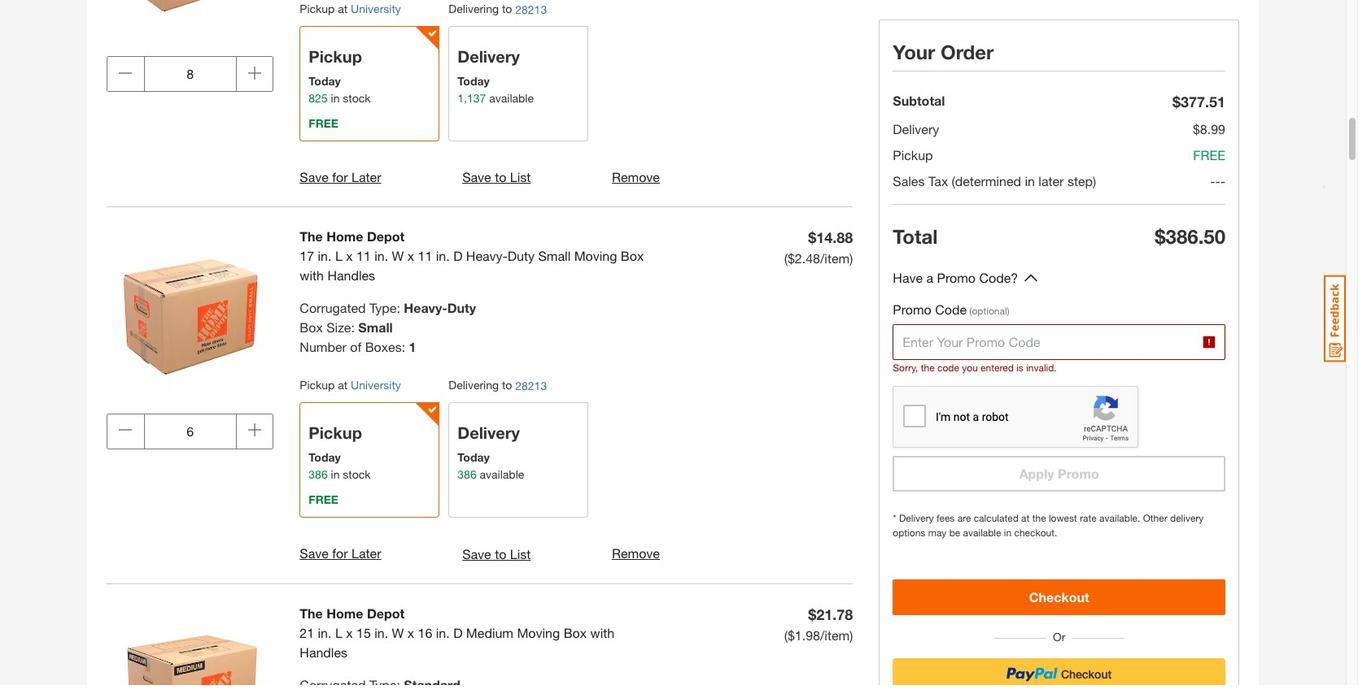 Task type: vqa. For each thing, say whether or not it's contained in the screenshot.
1st ( from the bottom
yes



Task type: locate. For each thing, give the bounding box(es) containing it.
promo code (optional)
[[893, 302, 1010, 317]]

pickup inside pickup today 825 in stock
[[309, 47, 362, 66]]

1 horizontal spatial small
[[538, 248, 571, 264]]

1 vertical spatial depot
[[367, 606, 405, 621]]

free down pickup today 386 in stock
[[309, 493, 338, 507]]

2 university from the top
[[351, 379, 401, 392]]

-
[[1210, 173, 1215, 189], [1215, 173, 1220, 189], [1220, 173, 1225, 189]]

pickup at university down 'of'
[[300, 379, 401, 392]]

) inside $14.88 ( $2.48/item )
[[850, 251, 853, 266]]

386 inside pickup today 386 in stock
[[309, 468, 328, 482]]

have a promo code?
[[893, 270, 1018, 286]]

1 university button from the top
[[351, 2, 401, 16]]

delivery inside delivery today 1,137 available
[[458, 47, 520, 66]]

1 vertical spatial 28213 link
[[515, 378, 547, 395]]

1 vertical spatial handles
[[300, 645, 347, 660]]

university button down boxes
[[351, 379, 401, 392]]

0 horizontal spatial 11
[[356, 248, 371, 264]]

corrugated
[[300, 301, 366, 316]]

28213 link
[[515, 1, 547, 18], [515, 378, 547, 395]]

0 vertical spatial list
[[510, 170, 531, 185]]

1 w from the top
[[392, 248, 404, 264]]

2 pickup at university from the top
[[300, 379, 401, 392]]

1 horizontal spatial :
[[397, 301, 400, 316]]

2 save to list from the top
[[462, 546, 531, 562]]

1 vertical spatial later
[[352, 546, 381, 562]]

w up type
[[392, 248, 404, 264]]

( inside $21.78 ( $1.98/item )
[[784, 628, 788, 643]]

heavy- inside the home depot 17 in. l x 11 in. w x 11 in. d heavy-duty small moving box with handles
[[466, 248, 508, 264]]

2 later from the top
[[352, 546, 381, 562]]

moving inside the home depot 17 in. l x 11 in. w x 11 in. d heavy-duty small moving box with handles
[[574, 248, 617, 264]]

remove for delivery today 386 available
[[612, 546, 660, 562]]

the inside the home depot 21 in. l x 15 in. w x 16 in. d medium moving box with handles
[[300, 606, 323, 621]]

1 vertical spatial remove button
[[612, 545, 660, 564]]

1 vertical spatial duty
[[447, 301, 476, 316]]

with inside the home depot 17 in. l x 11 in. w x 11 in. d heavy-duty small moving box with handles
[[300, 268, 324, 283]]

0 vertical spatial duty
[[508, 248, 535, 264]]

1,137
[[458, 91, 486, 105]]

0 vertical spatial l
[[335, 248, 342, 264]]

2 increment image from the top
[[248, 424, 261, 437]]

1 vertical spatial at
[[338, 379, 348, 392]]

today inside delivery today 1,137 available
[[458, 74, 490, 88]]

university button up pickup today 825 in stock
[[351, 2, 401, 16]]

university button
[[351, 2, 401, 16], [351, 379, 401, 392]]

0 vertical spatial w
[[392, 248, 404, 264]]

28213 link for delivery today 1,137 available
[[515, 1, 547, 18]]

for
[[332, 169, 348, 185], [332, 546, 348, 562]]

the
[[921, 362, 935, 374], [1032, 513, 1046, 525]]

home for 15
[[326, 606, 363, 621]]

d inside the home depot 17 in. l x 11 in. w x 11 in. d heavy-duty small moving box with handles
[[453, 248, 463, 264]]

product image
[[107, 0, 274, 37], [107, 227, 274, 394], [107, 604, 274, 686]]

0 vertical spatial university
[[351, 2, 401, 16]]

checkout button
[[893, 580, 1225, 616]]

0 horizontal spatial moving
[[517, 625, 560, 641]]

later for delivery today 1,137 available
[[352, 169, 381, 185]]

x left 16 at left bottom
[[408, 625, 414, 641]]

2 vertical spatial at
[[1021, 513, 1030, 525]]

2 ( from the top
[[784, 628, 788, 643]]

0 horizontal spatial small
[[358, 320, 393, 336]]

1 save for later button from the top
[[300, 168, 381, 187]]

remove for delivery today 1,137 available
[[612, 169, 660, 185]]

1 vertical spatial pickup at university
[[300, 379, 401, 392]]

save down the 825
[[300, 169, 329, 185]]

( inside $14.88 ( $2.48/item )
[[784, 251, 788, 266]]

delivering to 28213
[[449, 2, 547, 16], [449, 379, 547, 393]]

1 vertical spatial list
[[510, 546, 531, 562]]

d for medium
[[453, 625, 463, 641]]

in inside pickup today 825 in stock
[[331, 91, 340, 105]]

delivery for delivery today 386 available
[[458, 424, 520, 443]]

1 vertical spatial )
[[850, 628, 853, 643]]

0 vertical spatial save for later button
[[300, 168, 381, 187]]

2 11 from the left
[[418, 248, 432, 264]]

2 vertical spatial product image
[[107, 604, 274, 686]]

available for delivery today 386 available
[[480, 468, 524, 482]]

1 vertical spatial heavy-
[[404, 301, 447, 316]]

11 up type
[[356, 248, 371, 264]]

small inside corrugated type : heavy-duty box size : small number of boxes : 1
[[358, 320, 393, 336]]

0 vertical spatial depot
[[367, 229, 405, 244]]

today for pickup today 386 in stock
[[309, 451, 341, 465]]

1 for from the top
[[332, 169, 348, 185]]

boxes
[[365, 340, 402, 355]]

1 vertical spatial university button
[[351, 379, 401, 392]]

delivering to 28213 up delivery today 1,137 available
[[449, 2, 547, 16]]

delivering for delivery today 1,137 available
[[449, 2, 499, 16]]

0 vertical spatial the
[[300, 229, 323, 244]]

a
[[926, 270, 933, 286]]

order
[[941, 41, 994, 63]]

1 home from the top
[[326, 229, 363, 244]]

1 the from the top
[[300, 229, 323, 244]]

1 save to list button from the top
[[462, 168, 531, 187]]

0 vertical spatial save to list
[[462, 170, 531, 185]]

remove button for delivery today 1,137 available
[[612, 168, 660, 187]]

stock inside pickup today 386 in stock
[[343, 468, 371, 482]]

) down $21.78
[[850, 628, 853, 643]]

11
[[356, 248, 371, 264], [418, 248, 432, 264]]

1 vertical spatial small
[[358, 320, 393, 336]]

: left 1
[[402, 340, 405, 355]]

0 vertical spatial handles
[[327, 268, 375, 283]]

2 28213 from the top
[[515, 379, 547, 393]]

the up 17
[[300, 229, 323, 244]]

2 386 from the left
[[458, 468, 477, 482]]

stock for delivery today 386 available
[[343, 468, 371, 482]]

save for later button for delivery today 1,137 available
[[300, 168, 381, 187]]

2 horizontal spatial :
[[402, 340, 405, 355]]

university for delivery today 1,137 available
[[351, 2, 401, 16]]

28213 up delivery today 1,137 available
[[515, 2, 547, 16]]

0 horizontal spatial promo
[[893, 302, 932, 317]]

duty inside the home depot 17 in. l x 11 in. w x 11 in. d heavy-duty small moving box with handles
[[508, 248, 535, 264]]

2 vertical spatial available
[[963, 527, 1001, 539]]

depot up type
[[367, 229, 405, 244]]

1 stock from the top
[[343, 91, 371, 105]]

1 vertical spatial (
[[784, 628, 788, 643]]

None text field
[[144, 57, 237, 92], [144, 414, 237, 450], [144, 57, 237, 92], [144, 414, 237, 450]]

1 vertical spatial save to list button
[[462, 545, 531, 564]]

promo right a
[[937, 270, 976, 286]]

386 for pickup
[[309, 468, 328, 482]]

2 university button from the top
[[351, 379, 401, 392]]

promo right 'apply'
[[1058, 466, 1099, 482]]

1 vertical spatial :
[[351, 320, 355, 336]]

0 vertical spatial home
[[326, 229, 363, 244]]

remove button
[[612, 168, 660, 187], [612, 545, 660, 564]]

$21.78
[[808, 606, 853, 624]]

l right 17
[[335, 248, 342, 264]]

0 vertical spatial with
[[300, 268, 324, 283]]

1 vertical spatial for
[[332, 546, 348, 562]]

code
[[937, 362, 959, 374]]

entered
[[981, 362, 1014, 374]]

(optional)
[[969, 305, 1010, 317]]

for for delivery today 1,137 available
[[332, 169, 348, 185]]

l inside the home depot 17 in. l x 11 in. w x 11 in. d heavy-duty small moving box with handles
[[335, 248, 342, 264]]

2 save for later from the top
[[300, 546, 381, 562]]

0 horizontal spatial 386
[[309, 468, 328, 482]]

university down boxes
[[351, 379, 401, 392]]

0 vertical spatial at
[[338, 2, 348, 16]]

386 inside delivery today 386 available
[[458, 468, 477, 482]]

28213 link up delivery today 1,137 available
[[515, 1, 547, 18]]

university up pickup today 825 in stock
[[351, 2, 401, 16]]

save up the home depot 17 in. l x 11 in. w x 11 in. d heavy-duty small moving box with handles in the left of the page
[[462, 170, 491, 185]]

stock for delivery today 1,137 available
[[343, 91, 371, 105]]

1 horizontal spatial box
[[564, 625, 587, 641]]

1 vertical spatial save to list
[[462, 546, 531, 562]]

2 vertical spatial promo
[[1058, 466, 1099, 482]]

2 l from the top
[[335, 625, 342, 641]]

0 horizontal spatial with
[[300, 268, 324, 283]]

stock inside pickup today 825 in stock
[[343, 91, 371, 105]]

0 vertical spatial later
[[352, 169, 381, 185]]

1 horizontal spatial promo
[[937, 270, 976, 286]]

the left code
[[921, 362, 935, 374]]

1 later from the top
[[352, 169, 381, 185]]

0 vertical spatial save to list button
[[462, 168, 531, 187]]

0 vertical spatial delivering to 28213
[[449, 2, 547, 16]]

free for delivery today 386 available
[[309, 493, 338, 507]]

remove
[[612, 169, 660, 185], [612, 546, 660, 562]]

1 386 from the left
[[309, 468, 328, 482]]

2 w from the top
[[392, 625, 404, 641]]

pickup inside pickup today 386 in stock
[[309, 424, 362, 443]]

home inside the home depot 17 in. l x 11 in. w x 11 in. d heavy-duty small moving box with handles
[[326, 229, 363, 244]]

* delivery fees are calculated at the lowest rate available. other delivery options may be available in checkout.
[[893, 513, 1204, 539]]

university button for delivery today 1,137 available
[[351, 2, 401, 16]]

0 horizontal spatial duty
[[447, 301, 476, 316]]

0 vertical spatial 28213
[[515, 2, 547, 16]]

:
[[397, 301, 400, 316], [351, 320, 355, 336], [402, 340, 405, 355]]

1 horizontal spatial with
[[590, 625, 614, 641]]

0 vertical spatial )
[[850, 251, 853, 266]]

0 horizontal spatial heavy-
[[404, 301, 447, 316]]

1 - from the left
[[1210, 173, 1215, 189]]

2 ) from the top
[[850, 628, 853, 643]]

medium
[[466, 625, 513, 641]]

pickup at university
[[300, 2, 401, 16], [300, 379, 401, 392]]

delivering to 28213 up delivery today 386 available
[[449, 379, 547, 393]]

w inside the home depot 17 in. l x 11 in. w x 11 in. d heavy-duty small moving box with handles
[[392, 248, 404, 264]]

28213 for delivery today 386 available
[[515, 379, 547, 393]]

available inside delivery today 386 available
[[480, 468, 524, 482]]

product image for decrement icon
[[107, 0, 274, 37]]

save
[[300, 169, 329, 185], [462, 170, 491, 185], [300, 546, 329, 562], [462, 546, 491, 562]]

$8.99
[[1193, 121, 1225, 137]]

) down $14.88
[[850, 251, 853, 266]]

0 vertical spatial the
[[921, 362, 935, 374]]

the
[[300, 229, 323, 244], [300, 606, 323, 621]]

pickup
[[300, 2, 335, 16], [309, 47, 362, 66], [893, 147, 933, 163], [300, 379, 335, 392], [309, 424, 362, 443]]

handles
[[327, 268, 375, 283], [300, 645, 347, 660]]

0 horizontal spatial box
[[300, 320, 323, 336]]

2 remove button from the top
[[612, 545, 660, 564]]

0 vertical spatial available
[[489, 91, 534, 105]]

available inside '* delivery fees are calculated at the lowest rate available. other delivery options may be available in checkout.'
[[963, 527, 1001, 539]]

1 vertical spatial stock
[[343, 468, 371, 482]]

w inside the home depot 21 in. l x 15 in. w x 16 in. d medium moving box with handles
[[392, 625, 404, 641]]

w
[[392, 248, 404, 264], [392, 625, 404, 641]]

1 delivering from the top
[[449, 2, 499, 16]]

1 increment image from the top
[[248, 67, 261, 80]]

today
[[309, 74, 341, 88], [458, 74, 490, 88], [309, 451, 341, 465], [458, 451, 490, 465]]

save to list button for delivery today 386 available
[[462, 545, 531, 564]]

home up 15
[[326, 606, 363, 621]]

2 save for later button from the top
[[300, 545, 381, 564]]

increment image
[[248, 67, 261, 80], [248, 424, 261, 437]]

28213 for delivery today 1,137 available
[[515, 2, 547, 16]]

save to list button
[[462, 168, 531, 187], [462, 545, 531, 564]]

0 vertical spatial promo
[[937, 270, 976, 286]]

sales tax (determined in later step)
[[893, 173, 1096, 189]]

promo inside button
[[1058, 466, 1099, 482]]

corrugated type : heavy-duty box size : small number of boxes : 1
[[300, 301, 476, 355]]

2 for from the top
[[332, 546, 348, 562]]

1 delivering to 28213 from the top
[[449, 2, 547, 16]]

1 ( from the top
[[784, 251, 788, 266]]

2 the from the top
[[300, 606, 323, 621]]

the up 21
[[300, 606, 323, 621]]

save to list for delivery today 386 available
[[462, 546, 531, 562]]

(determined
[[952, 173, 1021, 189]]

2 vertical spatial box
[[564, 625, 587, 641]]

2 save to list button from the top
[[462, 545, 531, 564]]

the up the checkout.
[[1032, 513, 1046, 525]]

2 product image from the top
[[107, 227, 274, 394]]

may
[[928, 527, 947, 539]]

(
[[784, 251, 788, 266], [784, 628, 788, 643]]

university for delivery today 386 available
[[351, 379, 401, 392]]

$386.50
[[1155, 225, 1225, 248]]

0 vertical spatial stock
[[343, 91, 371, 105]]

delivering up delivery today 1,137 available
[[449, 2, 499, 16]]

available.
[[1099, 513, 1140, 525]]

in
[[331, 91, 340, 105], [1025, 173, 1035, 189], [331, 468, 340, 482], [1004, 527, 1012, 539]]

: up 'of'
[[351, 320, 355, 336]]

0 vertical spatial 28213 link
[[515, 1, 547, 18]]

free
[[309, 116, 338, 130], [1193, 147, 1225, 163], [309, 493, 338, 507]]

handles up corrugated
[[327, 268, 375, 283]]

pickup at university up pickup today 825 in stock
[[300, 2, 401, 16]]

1 vertical spatial remove
[[612, 546, 660, 562]]

1 l from the top
[[335, 248, 342, 264]]

checkout.
[[1014, 527, 1057, 539]]

at
[[338, 2, 348, 16], [338, 379, 348, 392], [1021, 513, 1030, 525]]

today inside delivery today 386 available
[[458, 451, 490, 465]]

x
[[346, 248, 353, 264], [408, 248, 414, 264], [346, 625, 353, 641], [408, 625, 414, 641]]

l
[[335, 248, 342, 264], [335, 625, 342, 641]]

depot up 15
[[367, 606, 405, 621]]

0 vertical spatial small
[[538, 248, 571, 264]]

0 vertical spatial pickup at university
[[300, 2, 401, 16]]

in inside pickup today 386 in stock
[[331, 468, 340, 482]]

delivering up delivery today 386 available
[[449, 379, 499, 392]]

1 vertical spatial the
[[1032, 513, 1046, 525]]

1 vertical spatial save for later button
[[300, 545, 381, 564]]

w left 16 at left bottom
[[392, 625, 404, 641]]

the inside the home depot 17 in. l x 11 in. w x 11 in. d heavy-duty small moving box with handles
[[300, 229, 323, 244]]

promo down have at the right of the page
[[893, 302, 932, 317]]

0 vertical spatial save for later
[[300, 169, 381, 185]]

0 vertical spatial d
[[453, 248, 463, 264]]

1 horizontal spatial the
[[1032, 513, 1046, 525]]

1 28213 from the top
[[515, 2, 547, 16]]

at up the checkout.
[[1021, 513, 1030, 525]]

l left 15
[[335, 625, 342, 641]]

11 up corrugated type : heavy-duty box size : small number of boxes : 1
[[418, 248, 432, 264]]

0 vertical spatial heavy-
[[466, 248, 508, 264]]

0 vertical spatial delivering
[[449, 2, 499, 16]]

depot inside the home depot 17 in. l x 11 in. w x 11 in. d heavy-duty small moving box with handles
[[367, 229, 405, 244]]

1 depot from the top
[[367, 229, 405, 244]]

0 vertical spatial university button
[[351, 2, 401, 16]]

depot inside the home depot 21 in. l x 15 in. w x 16 in. d medium moving box with handles
[[367, 606, 405, 621]]

today inside pickup today 825 in stock
[[309, 74, 341, 88]]

available for delivery today 1,137 available
[[489, 91, 534, 105]]

the home depot 21 in. l x 15 in. w x 16 in. d medium moving box with handles
[[300, 606, 614, 660]]

---
[[1210, 173, 1225, 189]]

d inside the home depot 21 in. l x 15 in. w x 16 in. d medium moving box with handles
[[453, 625, 463, 641]]

0 vertical spatial moving
[[574, 248, 617, 264]]

box
[[621, 248, 644, 264], [300, 320, 323, 336], [564, 625, 587, 641]]

2 depot from the top
[[367, 606, 405, 621]]

x left 15
[[346, 625, 353, 641]]

to
[[502, 2, 512, 16], [495, 170, 506, 185], [502, 379, 512, 392], [495, 546, 506, 562]]

1 horizontal spatial 386
[[458, 468, 477, 482]]

delivery inside delivery today 386 available
[[458, 424, 520, 443]]

1 28213 link from the top
[[515, 1, 547, 18]]

depot
[[367, 229, 405, 244], [367, 606, 405, 621]]

available inside delivery today 1,137 available
[[489, 91, 534, 105]]

2 remove from the top
[[612, 546, 660, 562]]

1 vertical spatial l
[[335, 625, 342, 641]]

moving
[[574, 248, 617, 264], [517, 625, 560, 641]]

available
[[489, 91, 534, 105], [480, 468, 524, 482], [963, 527, 1001, 539]]

l inside the home depot 21 in. l x 15 in. w x 16 in. d medium moving box with handles
[[335, 625, 342, 641]]

1 university from the top
[[351, 2, 401, 16]]

pickup at university for delivery today 386 available
[[300, 379, 401, 392]]

1 11 from the left
[[356, 248, 371, 264]]

2 vertical spatial free
[[309, 493, 338, 507]]

1 vertical spatial box
[[300, 320, 323, 336]]

subtotal
[[893, 93, 945, 108]]

1 vertical spatial home
[[326, 606, 363, 621]]

1 vertical spatial increment image
[[248, 424, 261, 437]]

handles down 21
[[300, 645, 347, 660]]

home inside the home depot 21 in. l x 15 in. w x 16 in. d medium moving box with handles
[[326, 606, 363, 621]]

university button for delivery today 386 available
[[351, 379, 401, 392]]

the inside '* delivery fees are calculated at the lowest rate available. other delivery options may be available in checkout.'
[[1032, 513, 1046, 525]]

1 vertical spatial the
[[300, 606, 323, 621]]

delivery
[[458, 47, 520, 66], [893, 121, 939, 137], [458, 424, 520, 443], [899, 513, 934, 525]]

at up pickup today 825 in stock
[[338, 2, 348, 16]]

1 save to list from the top
[[462, 170, 531, 185]]

university
[[351, 2, 401, 16], [351, 379, 401, 392]]

1 save for later from the top
[[300, 169, 381, 185]]

handles inside the home depot 17 in. l x 11 in. w x 11 in. d heavy-duty small moving box with handles
[[327, 268, 375, 283]]

1 vertical spatial save for later
[[300, 546, 381, 562]]

in for 825
[[331, 91, 340, 105]]

28213 up delivery today 386 available
[[515, 379, 547, 393]]

save up 21
[[300, 546, 329, 562]]

1 remove button from the top
[[612, 168, 660, 187]]

: up boxes
[[397, 301, 400, 316]]

1 horizontal spatial duty
[[508, 248, 535, 264]]

2 stock from the top
[[343, 468, 371, 482]]

product image for decrement image
[[107, 227, 274, 394]]

today inside pickup today 386 in stock
[[309, 451, 341, 465]]

1 vertical spatial delivering to 28213
[[449, 379, 547, 393]]

) inside $21.78 ( $1.98/item )
[[850, 628, 853, 643]]

free for delivery today 1,137 available
[[309, 116, 338, 130]]

$14.88 ( $2.48/item )
[[784, 229, 853, 266]]

1 vertical spatial available
[[480, 468, 524, 482]]

1
[[409, 340, 416, 355]]

1 vertical spatial d
[[453, 625, 463, 641]]

decrement image
[[119, 424, 132, 437]]

later for delivery today 386 available
[[352, 546, 381, 562]]

1 pickup at university from the top
[[300, 2, 401, 16]]

d
[[453, 248, 463, 264], [453, 625, 463, 641]]

home
[[326, 229, 363, 244], [326, 606, 363, 621]]

delivering
[[449, 2, 499, 16], [449, 379, 499, 392]]

in.
[[318, 248, 332, 264], [374, 248, 388, 264], [436, 248, 450, 264], [318, 625, 332, 641], [374, 625, 388, 641], [436, 625, 450, 641]]

0 vertical spatial free
[[309, 116, 338, 130]]

at down 'number'
[[338, 379, 348, 392]]

save for later
[[300, 169, 381, 185], [300, 546, 381, 562]]

later
[[352, 169, 381, 185], [352, 546, 381, 562]]

2 28213 link from the top
[[515, 378, 547, 395]]

28213 link up delivery today 386 available
[[515, 378, 547, 395]]

the for 17
[[300, 229, 323, 244]]

0 vertical spatial (
[[784, 251, 788, 266]]

1 list from the top
[[510, 170, 531, 185]]

( for $14.88
[[784, 251, 788, 266]]

1 ) from the top
[[850, 251, 853, 266]]

0 vertical spatial box
[[621, 248, 644, 264]]

2 delivering to 28213 from the top
[[449, 379, 547, 393]]

28213
[[515, 2, 547, 16], [515, 379, 547, 393]]

1 vertical spatial product image
[[107, 227, 274, 394]]

2 delivering from the top
[[449, 379, 499, 392]]

free down $8.99
[[1193, 147, 1225, 163]]

increment image for decrement icon
[[248, 67, 261, 80]]

2 home from the top
[[326, 606, 363, 621]]

1 vertical spatial university
[[351, 379, 401, 392]]

386
[[309, 468, 328, 482], [458, 468, 477, 482]]

2 list from the top
[[510, 546, 531, 562]]

box inside corrugated type : heavy-duty box size : small number of boxes : 1
[[300, 320, 323, 336]]

1 vertical spatial with
[[590, 625, 614, 641]]

3 - from the left
[[1220, 173, 1225, 189]]

small
[[538, 248, 571, 264], [358, 320, 393, 336]]

you
[[962, 362, 978, 374]]

free down the 825
[[309, 116, 338, 130]]

increment image for decrement image
[[248, 424, 261, 437]]

home up corrugated
[[326, 229, 363, 244]]

1 product image from the top
[[107, 0, 274, 37]]

*
[[893, 513, 896, 525]]

2 d from the top
[[453, 625, 463, 641]]

1 vertical spatial w
[[392, 625, 404, 641]]

0 horizontal spatial the
[[921, 362, 935, 374]]

1 horizontal spatial moving
[[574, 248, 617, 264]]

1 remove from the top
[[612, 169, 660, 185]]

1 d from the top
[[453, 248, 463, 264]]

1 vertical spatial 28213
[[515, 379, 547, 393]]

box inside the home depot 17 in. l x 11 in. w x 11 in. d heavy-duty small moving box with handles
[[621, 248, 644, 264]]

delivery inside '* delivery fees are calculated at the lowest rate available. other delivery options may be available in checkout.'
[[899, 513, 934, 525]]



Task type: describe. For each thing, give the bounding box(es) containing it.
total
[[893, 225, 938, 248]]

lowest
[[1049, 513, 1077, 525]]

apply
[[1019, 466, 1054, 482]]

depot for 11
[[367, 229, 405, 244]]

) for $14.88
[[850, 251, 853, 266]]

$21.78 ( $1.98/item )
[[784, 606, 853, 643]]

at for delivery today 386 available
[[338, 379, 348, 392]]

have a promo code? link
[[893, 269, 1018, 289]]

3 product image from the top
[[107, 604, 274, 686]]

sorry,
[[893, 362, 918, 374]]

2 vertical spatial :
[[402, 340, 405, 355]]

pickup today 825 in stock
[[309, 47, 371, 105]]

step)
[[1067, 173, 1096, 189]]

at inside '* delivery fees are calculated at the lowest rate available. other delivery options may be available in checkout.'
[[1021, 513, 1030, 525]]

of
[[350, 340, 361, 355]]

l for 15
[[335, 625, 342, 641]]

d for heavy-
[[453, 248, 463, 264]]

at for delivery today 1,137 available
[[338, 2, 348, 16]]

pickup today 386 in stock
[[309, 424, 371, 482]]

your order
[[893, 41, 994, 63]]

825
[[309, 91, 328, 105]]

apply promo button
[[893, 456, 1225, 492]]

your
[[893, 41, 935, 63]]

other
[[1143, 513, 1167, 525]]

fees
[[936, 513, 955, 525]]

delivery
[[1170, 513, 1204, 525]]

small inside the home depot 17 in. l x 11 in. w x 11 in. d heavy-duty small moving box with handles
[[538, 248, 571, 264]]

handles inside the home depot 21 in. l x 15 in. w x 16 in. d medium moving box with handles
[[300, 645, 347, 660]]

type
[[369, 301, 397, 316]]

0 horizontal spatial :
[[351, 320, 355, 336]]

pickup at university for delivery today 1,137 available
[[300, 2, 401, 16]]

l for 11
[[335, 248, 342, 264]]

code?
[[979, 270, 1018, 286]]

rate
[[1080, 513, 1097, 525]]

delivery today 386 available
[[458, 424, 524, 482]]

save for later button for delivery today 386 available
[[300, 545, 381, 564]]

home for 11
[[326, 229, 363, 244]]

the home depot 17 in. l x 11 in. w x 11 in. d heavy-duty small moving box with handles
[[300, 229, 644, 283]]

options
[[893, 527, 925, 539]]

2 - from the left
[[1215, 173, 1220, 189]]

heavy- inside corrugated type : heavy-duty box size : small number of boxes : 1
[[404, 301, 447, 316]]

in for 386
[[331, 468, 340, 482]]

save to list button for delivery today 1,137 available
[[462, 168, 531, 187]]

size
[[326, 320, 351, 336]]

16
[[418, 625, 432, 641]]

today for delivery today 386 available
[[458, 451, 490, 465]]

in inside '* delivery fees are calculated at the lowest rate available. other delivery options may be available in checkout.'
[[1004, 527, 1012, 539]]

delivery today 1,137 available
[[458, 47, 534, 105]]

are
[[957, 513, 971, 525]]

code
[[935, 302, 967, 317]]

box inside the home depot 21 in. l x 15 in. w x 16 in. d medium moving box with handles
[[564, 625, 587, 641]]

delivery for delivery
[[893, 121, 939, 137]]

save for later for delivery today 1,137 available
[[300, 169, 381, 185]]

w for 11
[[392, 248, 404, 264]]

remove button for delivery today 386 available
[[612, 545, 660, 564]]

calculated
[[974, 513, 1019, 525]]

1 vertical spatial free
[[1193, 147, 1225, 163]]

with inside the home depot 21 in. l x 15 in. w x 16 in. d medium moving box with handles
[[590, 625, 614, 641]]

$2.48/item
[[788, 251, 850, 266]]

save for later for delivery today 386 available
[[300, 546, 381, 562]]

depot for 15
[[367, 606, 405, 621]]

28213 link for delivery today 386 available
[[515, 378, 547, 395]]

x up corrugated type : heavy-duty box size : small number of boxes : 1
[[408, 248, 414, 264]]

decrement image
[[119, 67, 132, 80]]

$1.98/item
[[788, 628, 850, 643]]

invalid.
[[1026, 362, 1057, 374]]

duty inside corrugated type : heavy-duty box size : small number of boxes : 1
[[447, 301, 476, 316]]

Enter Your Promo Code text field
[[893, 325, 1203, 360]]

x right 17
[[346, 248, 353, 264]]

list for delivery today 1,137 available
[[510, 170, 531, 185]]

) for $21.78
[[850, 628, 853, 643]]

in for (determined
[[1025, 173, 1035, 189]]

$14.88
[[808, 229, 853, 247]]

1 vertical spatial promo
[[893, 302, 932, 317]]

today for pickup today 825 in stock
[[309, 74, 341, 88]]

tax
[[928, 173, 948, 189]]

delivering for delivery today 386 available
[[449, 379, 499, 392]]

or
[[1047, 631, 1072, 644]]

15
[[356, 625, 371, 641]]

list for delivery today 386 available
[[510, 546, 531, 562]]

feedback link image
[[1324, 275, 1346, 363]]

be
[[949, 527, 960, 539]]

for for delivery today 386 available
[[332, 546, 348, 562]]

moving inside the home depot 21 in. l x 15 in. w x 16 in. d medium moving box with handles
[[517, 625, 560, 641]]

( for $21.78
[[784, 628, 788, 643]]

save to list for delivery today 1,137 available
[[462, 170, 531, 185]]

is
[[1016, 362, 1023, 374]]

21
[[300, 625, 314, 641]]

have
[[893, 270, 923, 286]]

17
[[300, 248, 314, 264]]

386 for delivery
[[458, 468, 477, 482]]

0 vertical spatial :
[[397, 301, 400, 316]]

later
[[1039, 173, 1064, 189]]

delivering to 28213 for delivery today 386 available
[[449, 379, 547, 393]]

today for delivery today 1,137 available
[[458, 74, 490, 88]]

save up medium
[[462, 546, 491, 562]]

number
[[300, 340, 347, 355]]

delivering to 28213 for delivery today 1,137 available
[[449, 2, 547, 16]]

the for 21
[[300, 606, 323, 621]]

delivery for delivery today 1,137 available
[[458, 47, 520, 66]]

w for 16
[[392, 625, 404, 641]]

sorry, the code you entered is invalid.
[[893, 362, 1057, 374]]

checkout
[[1029, 590, 1089, 605]]

apply promo
[[1019, 466, 1099, 482]]

$377.51
[[1172, 93, 1225, 111]]

sales
[[893, 173, 925, 189]]



